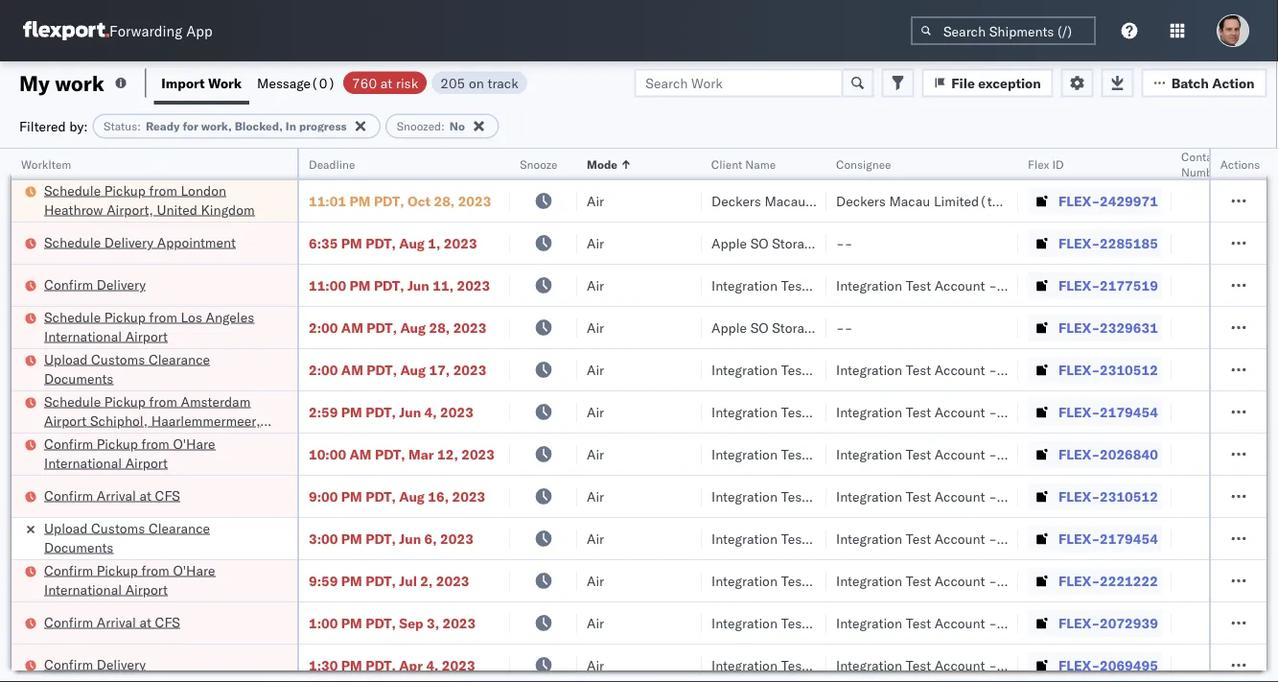 Task type: describe. For each thing, give the bounding box(es) containing it.
flex-2026840
[[1059, 446, 1159, 462]]

1:00
[[309, 615, 338, 631]]

2023 for 1:00 pm pdt, sep 3, 2023
[[443, 615, 476, 631]]

confirm pickup from o'hare international airport for 9:59 pm pdt, jul 2, 2023
[[44, 562, 215, 598]]

swarovski for 10:00 am pdt, mar 12, 2023
[[1001, 446, 1062, 462]]

2026840
[[1101, 446, 1159, 462]]

storage for flex-2285185
[[773, 235, 819, 251]]

schedule for schedule delivery appointment
[[44, 234, 101, 250]]

(0)
[[311, 74, 336, 91]]

12,
[[438, 446, 458, 462]]

integration test account - swarovski for 2:00 am pdt, aug 17, 2023
[[837, 361, 1062, 378]]

1 deckers from the left
[[712, 192, 762, 209]]

1 confirm delivery button from the top
[[44, 275, 146, 296]]

confirm pickup from o'hare international airport link for 10:00
[[44, 434, 272, 473]]

import work
[[162, 74, 242, 91]]

2:59 pm pdt, jun 4, 2023
[[309, 403, 474, 420]]

schedule delivery appointment
[[44, 234, 236, 250]]

2 vertical spatial delivery
[[97, 656, 146, 673]]

so for 2:00 am pdt, aug 28, 2023
[[751, 319, 769, 336]]

1,
[[428, 235, 441, 251]]

apple so storage (do not use) for flex-2285185
[[712, 235, 919, 251]]

container numbers button
[[1172, 145, 1278, 179]]

flex
[[1029, 157, 1050, 171]]

integration for 3:00 pm pdt, jun 6, 2023
[[837, 530, 903, 547]]

760
[[352, 74, 377, 91]]

flex id
[[1029, 157, 1065, 171]]

apr
[[399, 657, 423, 674]]

pdt, for 2:00 am pdt, aug 17, 2023
[[367, 361, 397, 378]]

2 deckers macau limited(test) from the left
[[837, 192, 1020, 209]]

2023 for 2:00 am pdt, aug 17, 2023
[[453, 361, 487, 378]]

flexport. image
[[23, 21, 109, 40]]

filtered
[[19, 118, 66, 134]]

4, for apr
[[426, 657, 439, 674]]

pm for 6:35
[[341, 235, 362, 251]]

integration test account - swarovski for 9:00 pm pdt, aug 16, 2023
[[837, 488, 1062, 505]]

2023 for 6:35 pm pdt, aug 1, 2023
[[444, 235, 477, 251]]

status
[[104, 119, 137, 133]]

so for 6:35 pm pdt, aug 1, 2023
[[751, 235, 769, 251]]

11:00 pm pdt, jun 11, 2023
[[309, 277, 490, 294]]

0 vertical spatial at
[[381, 74, 393, 91]]

batch action
[[1172, 74, 1255, 91]]

pdt, for 3:00 pm pdt, jun 6, 2023
[[366, 530, 396, 547]]

message (0)
[[257, 74, 336, 91]]

flex-2069495
[[1059, 657, 1159, 674]]

track
[[488, 74, 519, 91]]

28, for oct
[[434, 192, 455, 209]]

2 upload customs clearance documents link from the top
[[44, 519, 272, 557]]

integration test account - swarovski for 10:00 am pdt, mar 12, 2023
[[837, 446, 1062, 462]]

2221222
[[1101, 572, 1159, 589]]

upload customs clearance documents button
[[44, 350, 272, 390]]

client name
[[712, 157, 776, 171]]

-- for flex-2329631
[[837, 319, 853, 336]]

resize handle column header for flex id
[[1149, 149, 1172, 682]]

1 confirm arrival at cfs button from the top
[[44, 486, 180, 507]]

2 confirm arrival at cfs link from the top
[[44, 613, 180, 632]]

file exception
[[952, 74, 1042, 91]]

1:30
[[309, 657, 338, 674]]

schiphol,
[[90, 412, 148, 429]]

consignee
[[837, 157, 892, 171]]

confirm delivery for 2nd confirm delivery link from the top of the page
[[44, 656, 146, 673]]

upload customs clearance documents for second upload customs clearance documents link from the bottom of the page
[[44, 351, 210, 387]]

flex-2072939
[[1059, 615, 1159, 631]]

1 confirm from the top
[[44, 276, 93, 293]]

documents for second upload customs clearance documents link from the bottom of the page
[[44, 370, 114, 387]]

haarlemmermeer,
[[151, 412, 261, 429]]

jun for 6,
[[399, 530, 421, 547]]

2023 for 2:00 am pdt, aug 28, 2023
[[453, 319, 487, 336]]

container numbers
[[1182, 149, 1233, 179]]

9:00
[[309, 488, 338, 505]]

3,
[[427, 615, 439, 631]]

file
[[952, 74, 976, 91]]

confirm arrival at cfs for first confirm arrival at cfs link
[[44, 487, 180, 504]]

work
[[208, 74, 242, 91]]

schedule pickup from london heathrow airport, united kingdom
[[44, 182, 255, 218]]

forwarding
[[109, 22, 183, 40]]

airport,
[[107, 201, 153, 218]]

no
[[450, 119, 465, 133]]

aug for 17,
[[400, 361, 426, 378]]

2023 for 3:00 pm pdt, jun 6, 2023
[[440, 530, 474, 547]]

apple for 2:00 am pdt, aug 28, 2023
[[712, 319, 747, 336]]

2:00 for 2:00 am pdt, aug 28, 2023
[[309, 319, 338, 336]]

10:00 am pdt, mar 12, 2023
[[309, 446, 495, 462]]

heathrow
[[44, 201, 103, 218]]

9:59 pm pdt, jul 2, 2023
[[309, 572, 470, 589]]

appointment
[[157, 234, 236, 250]]

jun for 11,
[[408, 277, 430, 294]]

jul
[[399, 572, 417, 589]]

oct
[[408, 192, 431, 209]]

2 macau from the left
[[890, 192, 931, 209]]

swarovski for 2:00 am pdt, aug 17, 2023
[[1001, 361, 1062, 378]]

pdt, for 2:59 pm pdt, jun 4, 2023
[[366, 403, 396, 420]]

mar
[[409, 446, 434, 462]]

2 vertical spatial at
[[140, 614, 152, 630]]

message
[[257, 74, 311, 91]]

2310512 for 2:00 am pdt, aug 17, 2023
[[1101, 361, 1159, 378]]

confirm pickup from o'hare international airport for 10:00 am pdt, mar 12, 2023
[[44, 435, 215, 471]]

cfs for first confirm arrival at cfs link from the bottom of the page
[[155, 614, 180, 630]]

2 confirm delivery link from the top
[[44, 655, 146, 674]]

flex- for 9:00 pm pdt, aug 16, 2023
[[1059, 488, 1101, 505]]

schedule pickup from los angeles international airport link
[[44, 308, 272, 346]]

in
[[286, 119, 296, 133]]

- for 10:00 am pdt, mar 12, 2023
[[989, 446, 998, 462]]

clearance for second upload customs clearance documents link from the bottom of the page
[[149, 351, 210, 367]]

snoozed : no
[[397, 119, 465, 133]]

netherlands
[[44, 431, 119, 448]]

- for 2:59 pm pdt, jun 4, 2023
[[989, 403, 998, 420]]

air for 1:30 pm pdt, apr 4, 2023
[[587, 657, 605, 674]]

flex- for 1:30 pm pdt, apr 4, 2023
[[1059, 657, 1101, 674]]

test for 9:59 pm pdt, jul 2, 2023
[[906, 572, 932, 589]]

am for 2:00 am pdt, aug 17, 2023
[[341, 361, 363, 378]]

11,
[[433, 277, 454, 294]]

sep
[[399, 615, 424, 631]]

2329631
[[1101, 319, 1159, 336]]

test for 3:00 pm pdt, jun 6, 2023
[[906, 530, 932, 547]]

by:
[[69, 118, 88, 134]]

storage for flex-2329631
[[773, 319, 819, 336]]

Search Work text field
[[634, 69, 844, 97]]

air for 3:00 pm pdt, jun 6, 2023
[[587, 530, 605, 547]]

2069495
[[1101, 657, 1159, 674]]

air for 9:59 pm pdt, jul 2, 2023
[[587, 572, 605, 589]]

pm for 9:00
[[341, 488, 362, 505]]

pickup for haarlemmermeer,
[[104, 393, 146, 410]]

6:35
[[309, 235, 338, 251]]

flex- for 2:00 am pdt, aug 17, 2023
[[1059, 361, 1101, 378]]

1 confirm delivery link from the top
[[44, 275, 146, 294]]

pdt, for 10:00 am pdt, mar 12, 2023
[[375, 446, 406, 462]]

9:00 pm pdt, aug 16, 2023
[[309, 488, 486, 505]]

swarovski for 1:00 pm pdt, sep 3, 2023
[[1001, 615, 1062, 631]]

schedule pickup from london heathrow airport, united kingdom button
[[44, 181, 272, 221]]

united
[[157, 201, 198, 218]]

- for 3:00 pm pdt, jun 6, 2023
[[989, 530, 998, 547]]

resize handle column header for workitem
[[274, 149, 297, 682]]

(do for flex-2329631
[[822, 319, 850, 336]]

flex-2285185
[[1059, 235, 1159, 251]]

Search Shipments (/) text field
[[911, 16, 1097, 45]]

- for 11:00 pm pdt, jun 11, 2023
[[989, 277, 998, 294]]

id
[[1053, 157, 1065, 171]]

actions
[[1221, 157, 1261, 171]]

2 customs from the top
[[91, 520, 145, 536]]

3:00
[[309, 530, 338, 547]]

schedule delivery appointment link
[[44, 233, 236, 252]]

2 confirm arrival at cfs button from the top
[[44, 613, 180, 634]]

205
[[441, 74, 466, 91]]

pm for 1:30
[[341, 657, 362, 674]]

schedule pickup from amsterdam airport schiphol, haarlemmermeer, netherlands link
[[44, 392, 272, 448]]

exception
[[979, 74, 1042, 91]]

11:01 pm pdt, oct 28, 2023
[[309, 192, 492, 209]]

import
[[162, 74, 205, 91]]

1 arrival from the top
[[97, 487, 136, 504]]

test for 2:00 am pdt, aug 17, 2023
[[906, 361, 932, 378]]

ready
[[146, 119, 180, 133]]

2 upload from the top
[[44, 520, 88, 536]]

- for 1:00 pm pdt, sep 3, 2023
[[989, 615, 998, 631]]

london
[[181, 182, 226, 199]]

air for 2:00 am pdt, aug 28, 2023
[[587, 319, 605, 336]]

airport inside schedule pickup from los angeles international airport
[[125, 328, 168, 344]]

1 confirm arrival at cfs link from the top
[[44, 486, 180, 505]]

flex- for 2:00 am pdt, aug 28, 2023
[[1059, 319, 1101, 336]]

account for 9:00 pm pdt, aug 16, 2023
[[935, 488, 986, 505]]

2285185
[[1101, 235, 1159, 251]]

container
[[1182, 149, 1233, 164]]

2:00 am pdt, aug 17, 2023
[[309, 361, 487, 378]]

from for airport
[[149, 308, 177, 325]]

client
[[712, 157, 743, 171]]

: for status
[[137, 119, 141, 133]]

resize handle column header for deadline
[[487, 149, 510, 682]]

pm for 3:00
[[341, 530, 362, 547]]

2:00 for 2:00 am pdt, aug 17, 2023
[[309, 361, 338, 378]]

pdt, for 9:00 pm pdt, aug 16, 2023
[[366, 488, 396, 505]]

2072939
[[1101, 615, 1159, 631]]

confirm pickup from o'hare international airport link for 9:59
[[44, 561, 272, 599]]

risk
[[396, 74, 419, 91]]



Task type: locate. For each thing, give the bounding box(es) containing it.
2 vertical spatial international
[[44, 581, 122, 598]]

0 vertical spatial cfs
[[155, 487, 180, 504]]

1 confirm pickup from o'hare international airport link from the top
[[44, 434, 272, 473]]

2023 right 2,
[[436, 572, 470, 589]]

pm for 11:00
[[350, 277, 371, 294]]

am down 11:00
[[341, 319, 363, 336]]

8 flex- from the top
[[1059, 488, 1101, 505]]

test for 1:30 pm pdt, apr 4, 2023
[[906, 657, 932, 674]]

airport
[[125, 328, 168, 344], [44, 412, 87, 429], [125, 454, 168, 471], [125, 581, 168, 598]]

pdt, for 1:00 pm pdt, sep 3, 2023
[[366, 615, 396, 631]]

swarovski for 11:00 pm pdt, jun 11, 2023
[[1001, 277, 1062, 294]]

4 integration from the top
[[837, 446, 903, 462]]

1 vertical spatial lagerfeld
[[1029, 530, 1086, 547]]

flex-2329631
[[1059, 319, 1159, 336]]

0 vertical spatial upload customs clearance documents link
[[44, 350, 272, 388]]

pdt, left apr
[[366, 657, 396, 674]]

pdt, left oct
[[374, 192, 404, 209]]

1 documents from the top
[[44, 370, 114, 387]]

2023 right 11, on the left top of page
[[457, 277, 490, 294]]

9:59
[[309, 572, 338, 589]]

1 vertical spatial confirm pickup from o'hare international airport button
[[44, 561, 272, 601]]

1 upload customs clearance documents from the top
[[44, 351, 210, 387]]

upload customs clearance documents inside button
[[44, 351, 210, 387]]

2 documents from the top
[[44, 539, 114, 556]]

am right the 10:00
[[350, 446, 372, 462]]

integration test account - swarovski
[[837, 277, 1062, 294], [837, 361, 1062, 378], [837, 446, 1062, 462], [837, 488, 1062, 505], [837, 572, 1062, 589], [837, 615, 1062, 631], [837, 657, 1062, 674]]

air for 1:00 pm pdt, sep 3, 2023
[[587, 615, 605, 631]]

2023 for 2:59 pm pdt, jun 4, 2023
[[440, 403, 474, 420]]

jun left 6,
[[399, 530, 421, 547]]

cfs for first confirm arrival at cfs link
[[155, 487, 180, 504]]

1 vertical spatial upload customs clearance documents
[[44, 520, 210, 556]]

1 vertical spatial jun
[[399, 403, 421, 420]]

1 vertical spatial confirm arrival at cfs link
[[44, 613, 180, 632]]

pdt, for 9:59 pm pdt, jul 2, 2023
[[366, 572, 396, 589]]

3 flex- from the top
[[1059, 277, 1101, 294]]

flex- for 11:01 pm pdt, oct 28, 2023
[[1059, 192, 1101, 209]]

0 vertical spatial confirm pickup from o'hare international airport
[[44, 435, 215, 471]]

2 (do from the top
[[822, 319, 850, 336]]

2:00 up the 2:59 at the bottom left of the page
[[309, 361, 338, 378]]

2023 down 11, on the left top of page
[[453, 319, 487, 336]]

0 vertical spatial international
[[44, 328, 122, 344]]

0 vertical spatial o'hare
[[173, 435, 215, 452]]

pm right 6:35 on the top of the page
[[341, 235, 362, 251]]

3:00 pm pdt, jun 6, 2023
[[309, 530, 474, 547]]

macau down name
[[765, 192, 806, 209]]

karl for 3:00 pm pdt, jun 6, 2023
[[1001, 530, 1026, 547]]

1 vertical spatial am
[[341, 361, 363, 378]]

confirm for 1:30 pm pdt, apr 4, 2023
[[44, 656, 93, 673]]

schedule inside schedule pickup from amsterdam airport schiphol, haarlemmermeer, netherlands
[[44, 393, 101, 410]]

9 air from the top
[[587, 530, 605, 547]]

aug left 1,
[[399, 235, 425, 251]]

flex-2069495 button
[[1029, 652, 1163, 679], [1029, 652, 1163, 679]]

2179454
[[1101, 403, 1159, 420], [1101, 530, 1159, 547]]

clearance inside button
[[149, 351, 210, 367]]

1 use) from the top
[[884, 235, 919, 251]]

jun for 4,
[[399, 403, 421, 420]]

pdt, up 9:59 pm pdt, jul 2, 2023
[[366, 530, 396, 547]]

1 vertical spatial clearance
[[149, 520, 210, 536]]

4 schedule from the top
[[44, 393, 101, 410]]

1 clearance from the top
[[149, 351, 210, 367]]

customs down schedule pickup from los angeles international airport
[[91, 351, 145, 367]]

1 flex- from the top
[[1059, 192, 1101, 209]]

2310512 down 2329631
[[1101, 361, 1159, 378]]

flex-2429971 button
[[1029, 188, 1163, 214], [1029, 188, 1163, 214]]

confirm arrival at cfs
[[44, 487, 180, 504], [44, 614, 180, 630]]

air for 11:01 pm pdt, oct 28, 2023
[[587, 192, 605, 209]]

2 confirm delivery button from the top
[[44, 655, 146, 676]]

schedule pickup from los angeles international airport
[[44, 308, 254, 344]]

1 vertical spatial --
[[837, 319, 853, 336]]

5 air from the top
[[587, 361, 605, 378]]

swarovski for 9:00 pm pdt, aug 16, 2023
[[1001, 488, 1062, 505]]

1 vertical spatial confirm arrival at cfs button
[[44, 613, 180, 634]]

documents for 1st upload customs clearance documents link from the bottom of the page
[[44, 539, 114, 556]]

5 test from the top
[[906, 488, 932, 505]]

1 account from the top
[[935, 277, 986, 294]]

3 confirm from the top
[[44, 487, 93, 504]]

workitem
[[21, 157, 71, 171]]

pdt, for 11:01 pm pdt, oct 28, 2023
[[374, 192, 404, 209]]

confirm arrival at cfs link
[[44, 486, 180, 505], [44, 613, 180, 632]]

1 cfs from the top
[[155, 487, 180, 504]]

3 resize handle column header from the left
[[555, 149, 578, 682]]

0 vertical spatial upload customs clearance documents
[[44, 351, 210, 387]]

air for 10:00 am pdt, mar 12, 2023
[[587, 446, 605, 462]]

consignee button
[[827, 153, 1000, 172]]

schedule pickup from los angeles international airport button
[[44, 308, 272, 348]]

not for flex-2285185
[[854, 235, 881, 251]]

2 clearance from the top
[[149, 520, 210, 536]]

1 karl from the top
[[1001, 403, 1026, 420]]

1 confirm arrival at cfs from the top
[[44, 487, 180, 504]]

numbers
[[1182, 165, 1230, 179]]

2023 right apr
[[442, 657, 475, 674]]

1 vertical spatial 28,
[[429, 319, 450, 336]]

forwarding app link
[[23, 21, 213, 40]]

pdt, left sep
[[366, 615, 396, 631]]

pm for 2:59
[[341, 403, 362, 420]]

1 vertical spatial not
[[854, 319, 881, 336]]

account for 3:00 pm pdt, jun 6, 2023
[[935, 530, 986, 547]]

4 air from the top
[[587, 319, 605, 336]]

2179454 up 2026840
[[1101, 403, 1159, 420]]

international inside schedule pickup from los angeles international airport
[[44, 328, 122, 344]]

1 vertical spatial confirm pickup from o'hare international airport link
[[44, 561, 272, 599]]

mode button
[[578, 153, 683, 172]]

pm right the 9:00
[[341, 488, 362, 505]]

1 vertical spatial use)
[[884, 319, 919, 336]]

jun up 10:00 am pdt, mar 12, 2023
[[399, 403, 421, 420]]

pdt, up 11:00 pm pdt, jun 11, 2023
[[366, 235, 396, 251]]

6 account from the top
[[935, 530, 986, 547]]

: for snoozed
[[441, 119, 445, 133]]

12 flex- from the top
[[1059, 657, 1101, 674]]

flex-2177519
[[1059, 277, 1159, 294]]

3 international from the top
[[44, 581, 122, 598]]

6,
[[425, 530, 437, 547]]

pickup
[[104, 182, 146, 199], [104, 308, 146, 325], [104, 393, 146, 410], [97, 435, 138, 452], [97, 562, 138, 579]]

0 vertical spatial 4,
[[425, 403, 437, 420]]

4 account from the top
[[935, 446, 986, 462]]

account for 2:59 pm pdt, jun 4, 2023
[[935, 403, 986, 420]]

aug down 11:00 pm pdt, jun 11, 2023
[[400, 319, 426, 336]]

jun
[[408, 277, 430, 294], [399, 403, 421, 420], [399, 530, 421, 547]]

documents
[[44, 370, 114, 387], [44, 539, 114, 556]]

1 vertical spatial so
[[751, 319, 769, 336]]

1 vertical spatial confirm arrival at cfs
[[44, 614, 180, 630]]

integration test account - karl lagerfeld for 2:59 pm pdt, jun 4, 2023
[[837, 403, 1086, 420]]

1 vertical spatial 2:00
[[309, 361, 338, 378]]

3 integration from the top
[[837, 403, 903, 420]]

1 horizontal spatial :
[[441, 119, 445, 133]]

2 apple from the top
[[712, 319, 747, 336]]

test for 10:00 am pdt, mar 12, 2023
[[906, 446, 932, 462]]

0 vertical spatial confirm pickup from o'hare international airport link
[[44, 434, 272, 473]]

pdt, left the mar
[[375, 446, 406, 462]]

6 confirm from the top
[[44, 656, 93, 673]]

pdt, left jul
[[366, 572, 396, 589]]

upload up netherlands
[[44, 351, 88, 367]]

1 apple from the top
[[712, 235, 747, 251]]

test
[[906, 277, 932, 294], [906, 361, 932, 378], [906, 403, 932, 420], [906, 446, 932, 462], [906, 488, 932, 505], [906, 530, 932, 547], [906, 572, 932, 589], [906, 615, 932, 631], [906, 657, 932, 674]]

flex- for 1:00 pm pdt, sep 3, 2023
[[1059, 615, 1101, 631]]

7 account from the top
[[935, 572, 986, 589]]

0 vertical spatial --
[[837, 235, 853, 251]]

clearance
[[149, 351, 210, 367], [149, 520, 210, 536]]

for
[[183, 119, 198, 133]]

pm right 11:00
[[350, 277, 371, 294]]

2023 right 3,
[[443, 615, 476, 631]]

2023 for 10:00 am pdt, mar 12, 2023
[[462, 446, 495, 462]]

2,
[[421, 572, 433, 589]]

schedule inside schedule pickup from los angeles international airport
[[44, 308, 101, 325]]

: left the ready
[[137, 119, 141, 133]]

confirm delivery
[[44, 276, 146, 293], [44, 656, 146, 673]]

(do for flex-2285185
[[822, 235, 850, 251]]

deadline button
[[299, 153, 491, 172]]

my
[[19, 70, 50, 96]]

from inside schedule pickup from los angeles international airport
[[149, 308, 177, 325]]

1 -- from the top
[[837, 235, 853, 251]]

2 integration from the top
[[837, 361, 903, 378]]

7 swarovski from the top
[[1001, 657, 1062, 674]]

deadline
[[309, 157, 355, 171]]

1 storage from the top
[[773, 235, 819, 251]]

1 vertical spatial customs
[[91, 520, 145, 536]]

0 vertical spatial (do
[[822, 235, 850, 251]]

2 limited(test) from the left
[[934, 192, 1020, 209]]

0 vertical spatial arrival
[[97, 487, 136, 504]]

test for 1:00 pm pdt, sep 3, 2023
[[906, 615, 932, 631]]

from inside "schedule pickup from london heathrow airport, united kingdom"
[[149, 182, 177, 199]]

documents inside upload customs clearance documents button
[[44, 370, 114, 387]]

pm right 1:00 on the left bottom of the page
[[341, 615, 362, 631]]

1 vertical spatial karl
[[1001, 530, 1026, 547]]

1 customs from the top
[[91, 351, 145, 367]]

0 vertical spatial jun
[[408, 277, 430, 294]]

clearance for 1st upload customs clearance documents link from the bottom of the page
[[149, 520, 210, 536]]

6 flex- from the top
[[1059, 403, 1101, 420]]

upload down netherlands
[[44, 520, 88, 536]]

4, down 17,
[[425, 403, 437, 420]]

schedule inside "schedule pickup from london heathrow airport, united kingdom"
[[44, 182, 101, 199]]

1 not from the top
[[854, 235, 881, 251]]

pickup inside schedule pickup from amsterdam airport schiphol, haarlemmermeer, netherlands
[[104, 393, 146, 410]]

integration test account - karl lagerfeld for 3:00 pm pdt, jun 6, 2023
[[837, 530, 1086, 547]]

2 confirm delivery from the top
[[44, 656, 146, 673]]

confirm for 10:00 am pdt, mar 12, 2023
[[44, 435, 93, 452]]

delivery for 11:00 pm pdt, jun 11, 2023
[[97, 276, 146, 293]]

6 integration from the top
[[837, 530, 903, 547]]

resize handle column header for mode
[[679, 149, 702, 682]]

10 flex- from the top
[[1059, 572, 1101, 589]]

lagerfeld for 3:00 pm pdt, jun 6, 2023
[[1029, 530, 1086, 547]]

0 vertical spatial not
[[854, 235, 881, 251]]

air for 2:00 am pdt, aug 17, 2023
[[587, 361, 605, 378]]

airport inside schedule pickup from amsterdam airport schiphol, haarlemmermeer, netherlands
[[44, 412, 87, 429]]

28, up 17,
[[429, 319, 450, 336]]

2179454 up 2221222
[[1101, 530, 1159, 547]]

1 vertical spatial international
[[44, 454, 122, 471]]

2023 for 1:30 pm pdt, apr 4, 2023
[[442, 657, 475, 674]]

flex-2026840 button
[[1029, 441, 1163, 468], [1029, 441, 1163, 468]]

2 flex- from the top
[[1059, 235, 1101, 251]]

0 vertical spatial upload
[[44, 351, 88, 367]]

integration for 9:00 pm pdt, aug 16, 2023
[[837, 488, 903, 505]]

2 deckers from the left
[[837, 192, 886, 209]]

apple so storage (do not use) for flex-2329631
[[712, 319, 919, 336]]

kingdom
[[201, 201, 255, 218]]

flex-2179454 for 2:59 pm pdt, jun 4, 2023
[[1059, 403, 1159, 420]]

7 flex- from the top
[[1059, 446, 1101, 462]]

3 test from the top
[[906, 403, 932, 420]]

1 vertical spatial 2310512
[[1101, 488, 1159, 505]]

2 vertical spatial jun
[[399, 530, 421, 547]]

5 integration from the top
[[837, 488, 903, 505]]

8 test from the top
[[906, 615, 932, 631]]

account
[[935, 277, 986, 294], [935, 361, 986, 378], [935, 403, 986, 420], [935, 446, 986, 462], [935, 488, 986, 505], [935, 530, 986, 547], [935, 572, 986, 589], [935, 615, 986, 631], [935, 657, 986, 674]]

0 vertical spatial confirm delivery button
[[44, 275, 146, 296]]

schedule for schedule pickup from amsterdam airport schiphol, haarlemmermeer, netherlands
[[44, 393, 101, 410]]

2 confirm arrival at cfs from the top
[[44, 614, 180, 630]]

2310512 down 2026840
[[1101, 488, 1159, 505]]

1 vertical spatial (do
[[822, 319, 850, 336]]

customs inside button
[[91, 351, 145, 367]]

2 o'hare from the top
[[173, 562, 215, 579]]

2023 for 11:00 pm pdt, jun 11, 2023
[[457, 277, 490, 294]]

4 test from the top
[[906, 446, 932, 462]]

2023 right oct
[[458, 192, 492, 209]]

pm for 9:59
[[341, 572, 362, 589]]

confirm pickup from o'hare international airport button for 9:59 pm pdt, jul 2, 2023
[[44, 561, 272, 601]]

1 vertical spatial delivery
[[97, 276, 146, 293]]

2 schedule from the top
[[44, 234, 101, 250]]

0 vertical spatial flex-2310512
[[1059, 361, 1159, 378]]

2023 right 6,
[[440, 530, 474, 547]]

pm right "9:59"
[[341, 572, 362, 589]]

0 vertical spatial customs
[[91, 351, 145, 367]]

2 2:00 from the top
[[309, 361, 338, 378]]

test for 9:00 pm pdt, aug 16, 2023
[[906, 488, 932, 505]]

: left no
[[441, 119, 445, 133]]

at
[[381, 74, 393, 91], [140, 487, 152, 504], [140, 614, 152, 630]]

flex-2179454 up the flex-2221222
[[1059, 530, 1159, 547]]

0 vertical spatial am
[[341, 319, 363, 336]]

0 horizontal spatial deckers
[[712, 192, 762, 209]]

jun left 11, on the left top of page
[[408, 277, 430, 294]]

0 vertical spatial 28,
[[434, 192, 455, 209]]

1 vertical spatial cfs
[[155, 614, 180, 630]]

1 limited(test) from the left
[[810, 192, 895, 209]]

air for 2:59 pm pdt, jun 4, 2023
[[587, 403, 605, 420]]

2177519
[[1101, 277, 1159, 294]]

aug
[[399, 235, 425, 251], [400, 319, 426, 336], [400, 361, 426, 378], [399, 488, 425, 505]]

0 vertical spatial storage
[[773, 235, 819, 251]]

- for 9:00 pm pdt, aug 16, 2023
[[989, 488, 998, 505]]

0 horizontal spatial limited(test)
[[810, 192, 895, 209]]

macau
[[765, 192, 806, 209], [890, 192, 931, 209]]

snoozed
[[397, 119, 441, 133]]

- for 9:59 pm pdt, jul 2, 2023
[[989, 572, 998, 589]]

pdt, up 2:00 am pdt, aug 17, 2023
[[367, 319, 397, 336]]

1 vertical spatial storage
[[773, 319, 819, 336]]

flex- for 3:00 pm pdt, jun 6, 2023
[[1059, 530, 1101, 547]]

5 resize handle column header from the left
[[804, 149, 827, 682]]

0 vertical spatial lagerfeld
[[1029, 403, 1086, 420]]

1 flex-2310512 from the top
[[1059, 361, 1159, 378]]

integration test account - swarovski for 11:00 pm pdt, jun 11, 2023
[[837, 277, 1062, 294]]

confirm arrival at cfs button
[[44, 486, 180, 507], [44, 613, 180, 634]]

limited(test) down consignee
[[810, 192, 895, 209]]

not
[[854, 235, 881, 251], [854, 319, 881, 336]]

swarovski for 1:30 pm pdt, apr 4, 2023
[[1001, 657, 1062, 674]]

1 vertical spatial 2179454
[[1101, 530, 1159, 547]]

2023 right 1,
[[444, 235, 477, 251]]

1 vertical spatial upload customs clearance documents link
[[44, 519, 272, 557]]

2 -- from the top
[[837, 319, 853, 336]]

4 swarovski from the top
[[1001, 488, 1062, 505]]

flex-2310512 for 2:00 am pdt, aug 17, 2023
[[1059, 361, 1159, 378]]

9 account from the top
[[935, 657, 986, 674]]

integration for 10:00 am pdt, mar 12, 2023
[[837, 446, 903, 462]]

2 account from the top
[[935, 361, 986, 378]]

upload inside button
[[44, 351, 88, 367]]

los
[[181, 308, 202, 325]]

swarovski
[[1001, 277, 1062, 294], [1001, 361, 1062, 378], [1001, 446, 1062, 462], [1001, 488, 1062, 505], [1001, 572, 1062, 589], [1001, 615, 1062, 631], [1001, 657, 1062, 674]]

1 apple so storage (do not use) from the top
[[712, 235, 919, 251]]

pickup inside "schedule pickup from london heathrow airport, united kingdom"
[[104, 182, 146, 199]]

lagerfeld up flex-2026840
[[1029, 403, 1086, 420]]

2310512
[[1101, 361, 1159, 378], [1101, 488, 1159, 505]]

1 2:00 from the top
[[309, 319, 338, 336]]

filtered by:
[[19, 118, 88, 134]]

2:00 down 11:00
[[309, 319, 338, 336]]

pdt, for 1:30 pm pdt, apr 4, 2023
[[366, 657, 396, 674]]

0 vertical spatial use)
[[884, 235, 919, 251]]

pm right 3:00
[[341, 530, 362, 547]]

3 schedule from the top
[[44, 308, 101, 325]]

1 confirm delivery from the top
[[44, 276, 146, 293]]

aug for 28,
[[400, 319, 426, 336]]

air
[[587, 192, 605, 209], [587, 235, 605, 251], [587, 277, 605, 294], [587, 319, 605, 336], [587, 361, 605, 378], [587, 403, 605, 420], [587, 446, 605, 462], [587, 488, 605, 505], [587, 530, 605, 547], [587, 572, 605, 589], [587, 615, 605, 631], [587, 657, 605, 674]]

2023 right 16,
[[452, 488, 486, 505]]

2 confirm from the top
[[44, 435, 93, 452]]

9 test from the top
[[906, 657, 932, 674]]

1 vertical spatial apple so storage (do not use)
[[712, 319, 919, 336]]

from inside schedule pickup from amsterdam airport schiphol, haarlemmermeer, netherlands
[[149, 393, 177, 410]]

pm right the 2:59 at the bottom left of the page
[[341, 403, 362, 420]]

1 vertical spatial confirm delivery link
[[44, 655, 146, 674]]

1 vertical spatial confirm delivery
[[44, 656, 146, 673]]

2:00 am pdt, aug 28, 2023
[[309, 319, 487, 336]]

pdt, up 3:00 pm pdt, jun 6, 2023
[[366, 488, 396, 505]]

28, right oct
[[434, 192, 455, 209]]

integration test account - swarovski for 1:00 pm pdt, sep 3, 2023
[[837, 615, 1062, 631]]

deckers down consignee
[[837, 192, 886, 209]]

flex-2310512 down flex-2026840
[[1059, 488, 1159, 505]]

pdt, down the '6:35 pm pdt, aug 1, 2023'
[[374, 277, 404, 294]]

0 vertical spatial apple so storage (do not use)
[[712, 235, 919, 251]]

0 vertical spatial documents
[[44, 370, 114, 387]]

5 confirm from the top
[[44, 614, 93, 630]]

mode
[[587, 157, 618, 171]]

2:59
[[309, 403, 338, 420]]

2023 for 9:00 pm pdt, aug 16, 2023
[[452, 488, 486, 505]]

pdt, down 2:00 am pdt, aug 17, 2023
[[366, 403, 396, 420]]

integration test account - swarovski for 9:59 pm pdt, jul 2, 2023
[[837, 572, 1062, 589]]

0 vertical spatial integration test account - karl lagerfeld
[[837, 403, 1086, 420]]

resize handle column header
[[274, 149, 297, 682], [487, 149, 510, 682], [555, 149, 578, 682], [679, 149, 702, 682], [804, 149, 827, 682], [996, 149, 1019, 682], [1149, 149, 1172, 682], [1244, 149, 1267, 682]]

5 integration test account - swarovski from the top
[[837, 572, 1062, 589]]

confirm pickup from o'hare international airport link
[[44, 434, 272, 473], [44, 561, 272, 599]]

0 vertical spatial confirm arrival at cfs link
[[44, 486, 180, 505]]

2:00
[[309, 319, 338, 336], [309, 361, 338, 378]]

apple for 6:35 pm pdt, aug 1, 2023
[[712, 235, 747, 251]]

0 vertical spatial so
[[751, 235, 769, 251]]

4 flex- from the top
[[1059, 319, 1101, 336]]

1 horizontal spatial macau
[[890, 192, 931, 209]]

8 resize handle column header from the left
[[1244, 149, 1267, 682]]

1 vertical spatial apple
[[712, 319, 747, 336]]

1 resize handle column header from the left
[[274, 149, 297, 682]]

2 flex-2310512 from the top
[[1059, 488, 1159, 505]]

0 vertical spatial flex-2179454
[[1059, 403, 1159, 420]]

11:01
[[309, 192, 346, 209]]

file exception button
[[922, 69, 1054, 97], [922, 69, 1054, 97]]

pm right 11:01
[[350, 192, 371, 209]]

app
[[186, 22, 213, 40]]

0 vertical spatial confirm delivery link
[[44, 275, 146, 294]]

1 vertical spatial documents
[[44, 539, 114, 556]]

schedule for schedule pickup from london heathrow airport, united kingdom
[[44, 182, 101, 199]]

customs down netherlands
[[91, 520, 145, 536]]

flex-2179454 for 3:00 pm pdt, jun 6, 2023
[[1059, 530, 1159, 547]]

0 horizontal spatial :
[[137, 119, 141, 133]]

flex-
[[1059, 192, 1101, 209], [1059, 235, 1101, 251], [1059, 277, 1101, 294], [1059, 319, 1101, 336], [1059, 361, 1101, 378], [1059, 403, 1101, 420], [1059, 446, 1101, 462], [1059, 488, 1101, 505], [1059, 530, 1101, 547], [1059, 572, 1101, 589], [1059, 615, 1101, 631], [1059, 657, 1101, 674]]

integration for 1:00 pm pdt, sep 3, 2023
[[837, 615, 903, 631]]

0 vertical spatial confirm delivery
[[44, 276, 146, 293]]

3 swarovski from the top
[[1001, 446, 1062, 462]]

0 vertical spatial karl
[[1001, 403, 1026, 420]]

2179454 for 2:59 pm pdt, jun 4, 2023
[[1101, 403, 1159, 420]]

8 air from the top
[[587, 488, 605, 505]]

o'hare for 10:00 am pdt, mar 12, 2023
[[173, 435, 215, 452]]

1 vertical spatial at
[[140, 487, 152, 504]]

deckers down "client name"
[[712, 192, 762, 209]]

2 apple so storage (do not use) from the top
[[712, 319, 919, 336]]

1 vertical spatial confirm delivery button
[[44, 655, 146, 676]]

1 so from the top
[[751, 235, 769, 251]]

status : ready for work, blocked, in progress
[[104, 119, 347, 133]]

pm right 1:30
[[341, 657, 362, 674]]

4 integration test account - swarovski from the top
[[837, 488, 1062, 505]]

pm for 1:00
[[341, 615, 362, 631]]

17,
[[429, 361, 450, 378]]

0 vertical spatial clearance
[[149, 351, 210, 367]]

7 air from the top
[[587, 446, 605, 462]]

1 vertical spatial upload
[[44, 520, 88, 536]]

client name button
[[702, 153, 808, 172]]

1 vertical spatial flex-2310512
[[1059, 488, 1159, 505]]

deckers macau limited(test) down name
[[712, 192, 895, 209]]

7 integration from the top
[[837, 572, 903, 589]]

0 vertical spatial confirm arrival at cfs
[[44, 487, 180, 504]]

1 vertical spatial confirm pickup from o'hare international airport
[[44, 562, 215, 598]]

0 vertical spatial 2179454
[[1101, 403, 1159, 420]]

4, right apr
[[426, 657, 439, 674]]

integration for 2:59 pm pdt, jun 4, 2023
[[837, 403, 903, 420]]

macau down consignee button
[[890, 192, 931, 209]]

1 horizontal spatial deckers
[[837, 192, 886, 209]]

so
[[751, 235, 769, 251], [751, 319, 769, 336]]

flex-2310512 for 9:00 pm pdt, aug 16, 2023
[[1059, 488, 1159, 505]]

lagerfeld up the flex-2221222
[[1029, 530, 1086, 547]]

6:35 pm pdt, aug 1, 2023
[[309, 235, 477, 251]]

flex-2429971
[[1059, 192, 1159, 209]]

0 vertical spatial delivery
[[104, 234, 154, 250]]

1:30 pm pdt, apr 4, 2023
[[309, 657, 475, 674]]

account for 1:00 pm pdt, sep 3, 2023
[[935, 615, 986, 631]]

resize handle column header for consignee
[[996, 149, 1019, 682]]

confirm
[[44, 276, 93, 293], [44, 435, 93, 452], [44, 487, 93, 504], [44, 562, 93, 579], [44, 614, 93, 630], [44, 656, 93, 673]]

work,
[[201, 119, 232, 133]]

flex-2310512 button
[[1029, 356, 1163, 383], [1029, 356, 1163, 383], [1029, 483, 1163, 510], [1029, 483, 1163, 510]]

0 vertical spatial apple
[[712, 235, 747, 251]]

aug left 16,
[[399, 488, 425, 505]]

karl for 2:59 pm pdt, jun 4, 2023
[[1001, 403, 1026, 420]]

flex-2221222
[[1059, 572, 1159, 589]]

from
[[149, 182, 177, 199], [149, 308, 177, 325], [149, 393, 177, 410], [142, 435, 170, 452], [142, 562, 170, 579]]

confirm arrival at cfs for first confirm arrival at cfs link from the bottom of the page
[[44, 614, 180, 630]]

-- for flex-2285185
[[837, 235, 853, 251]]

deckers macau limited(test) down consignee button
[[837, 192, 1020, 209]]

5 swarovski from the top
[[1001, 572, 1062, 589]]

2 vertical spatial am
[[350, 446, 372, 462]]

--
[[837, 235, 853, 251], [837, 319, 853, 336]]

progress
[[299, 119, 347, 133]]

2 confirm pickup from o'hare international airport link from the top
[[44, 561, 272, 599]]

am up 2:59 pm pdt, jun 4, 2023
[[341, 361, 363, 378]]

batch
[[1172, 74, 1210, 91]]

2023 up 12,
[[440, 403, 474, 420]]

pdt, up 2:59 pm pdt, jun 4, 2023
[[367, 361, 397, 378]]

account for 1:30 pm pdt, apr 4, 2023
[[935, 657, 986, 674]]

11 flex- from the top
[[1059, 615, 1101, 631]]

aug left 17,
[[400, 361, 426, 378]]

1 2310512 from the top
[[1101, 361, 1159, 378]]

9 flex- from the top
[[1059, 530, 1101, 547]]

flex- for 10:00 am pdt, mar 12, 2023
[[1059, 446, 1101, 462]]

delivery inside button
[[104, 234, 154, 250]]

1 vertical spatial 4,
[[426, 657, 439, 674]]

my work
[[19, 70, 104, 96]]

0 vertical spatial confirm pickup from o'hare international airport button
[[44, 434, 272, 474]]

flex-2285185 button
[[1029, 230, 1163, 257], [1029, 230, 1163, 257]]

2 arrival from the top
[[97, 614, 136, 630]]

0 horizontal spatial macau
[[765, 192, 806, 209]]

2023 right 12,
[[462, 446, 495, 462]]

flex-2310512 down flex-2329631
[[1059, 361, 1159, 378]]

3 integration test account - swarovski from the top
[[837, 446, 1062, 462]]

lagerfeld for 2:59 pm pdt, jun 4, 2023
[[1029, 403, 1086, 420]]

flex- for 9:59 pm pdt, jul 2, 2023
[[1059, 572, 1101, 589]]

1 macau from the left
[[765, 192, 806, 209]]

1 vertical spatial o'hare
[[173, 562, 215, 579]]

flex-2221222 button
[[1029, 568, 1163, 594], [1029, 568, 1163, 594]]

confirm delivery link
[[44, 275, 146, 294], [44, 655, 146, 674]]

pickup inside schedule pickup from los angeles international airport
[[104, 308, 146, 325]]

snooze
[[520, 157, 558, 171]]

1 vertical spatial flex-2179454
[[1059, 530, 1159, 547]]

1 schedule from the top
[[44, 182, 101, 199]]

0 vertical spatial confirm arrival at cfs button
[[44, 486, 180, 507]]

flex-2179454 button
[[1029, 399, 1163, 426], [1029, 399, 1163, 426], [1029, 525, 1163, 552], [1029, 525, 1163, 552]]

schedule pickup from london heathrow airport, united kingdom link
[[44, 181, 272, 219]]

2 confirm pickup from o'hare international airport button from the top
[[44, 561, 272, 601]]

0 vertical spatial 2:00
[[309, 319, 338, 336]]

limited(test) down consignee button
[[934, 192, 1020, 209]]

international for 10:00
[[44, 454, 122, 471]]

integration for 2:00 am pdt, aug 17, 2023
[[837, 361, 903, 378]]

1 vertical spatial integration test account - karl lagerfeld
[[837, 530, 1086, 547]]

2023 right 17,
[[453, 361, 487, 378]]

flex-2179454 up flex-2026840
[[1059, 403, 1159, 420]]

1 horizontal spatial limited(test)
[[934, 192, 1020, 209]]

1 upload customs clearance documents link from the top
[[44, 350, 272, 388]]

1 vertical spatial arrival
[[97, 614, 136, 630]]

1 deckers macau limited(test) from the left
[[712, 192, 895, 209]]

confirm delivery for first confirm delivery link
[[44, 276, 146, 293]]

0 vertical spatial 2310512
[[1101, 361, 1159, 378]]

action
[[1213, 74, 1255, 91]]

10 air from the top
[[587, 572, 605, 589]]

2 integration test account - karl lagerfeld from the top
[[837, 530, 1086, 547]]



Task type: vqa. For each thing, say whether or not it's contained in the screenshot.


